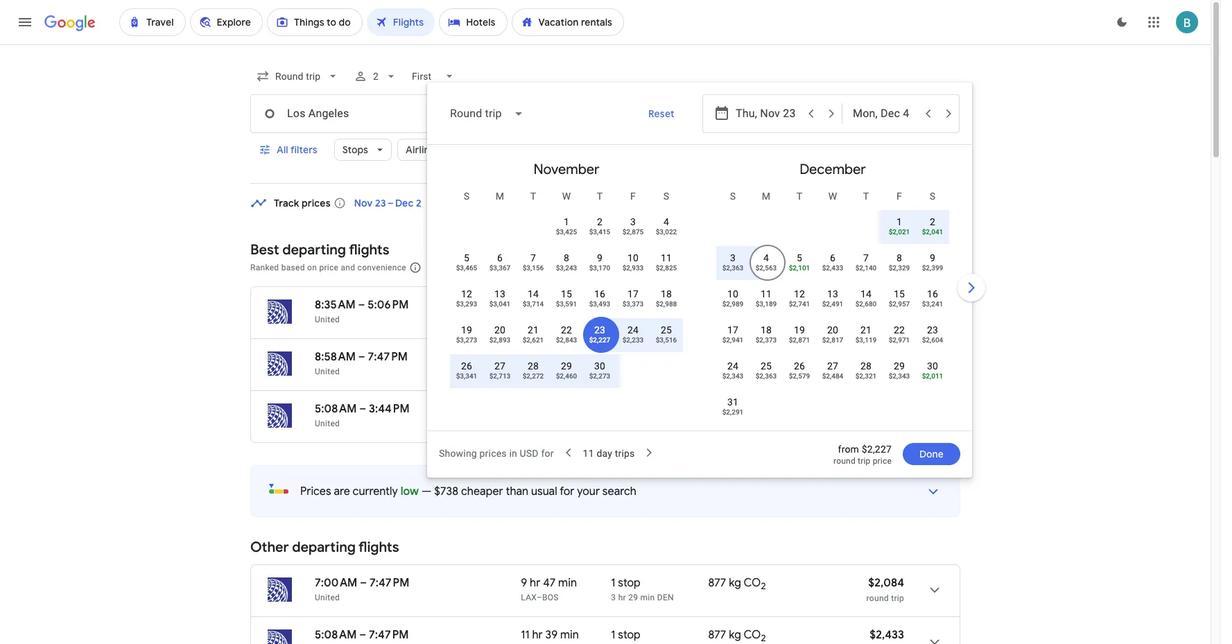 Task type: describe. For each thing, give the bounding box(es) containing it.
4 for 4 $2,563
[[764, 253, 769, 264]]

877 kg co 2 for 7 hr 49 min
[[709, 350, 766, 366]]

28 for 28 $2,321
[[861, 361, 872, 372]]

2 $2,041
[[923, 216, 944, 236]]

16 for 16 $3,241
[[928, 289, 939, 300]]

15 $2,957
[[889, 289, 911, 308]]

, 3170 us dollars element
[[590, 264, 611, 272]]

12 $2,741
[[789, 289, 811, 308]]

hr inside 1 stop 1 hr 27 min
[[619, 367, 626, 377]]

$2,011
[[923, 373, 944, 380]]

$2,227 for 23
[[590, 337, 611, 344]]

$2,988
[[656, 300, 677, 308]]

1 right the "30 $2,273"
[[612, 367, 616, 377]]

3 s from the left
[[730, 191, 736, 202]]

row containing 26
[[450, 353, 617, 393]]

31 inside 5 hr 31 min lax –
[[543, 298, 554, 312]]

total duration 9 hr 47 min. element
[[521, 577, 612, 593]]

4 t from the left
[[864, 191, 870, 202]]

$3,373
[[623, 300, 644, 308]]

flight details. leaves los angeles international airport at 5:08 am on thursday, november 23 and arrives at boston logan international airport at 7:47 pm on thursday, november 23. image
[[919, 626, 952, 645]]

sun, nov 5 element
[[464, 251, 470, 265]]

usual
[[531, 485, 558, 499]]

9 for $2,399
[[930, 253, 936, 264]]

round for 7 hr 49 min
[[867, 368, 889, 377]]

$3,493
[[590, 300, 611, 308]]

19 $3,273
[[456, 325, 478, 344]]

price for price graph
[[894, 201, 918, 214]]

7:47 pm for 8:58 am – 7:47 pm united
[[368, 350, 408, 364]]

$3,243
[[556, 264, 577, 272]]

1 s from the left
[[464, 191, 470, 202]]

$2,291
[[723, 409, 744, 416]]

united for 8:58 am
[[315, 367, 340, 377]]

thu, dec 14 element
[[861, 287, 872, 301]]

fri, nov 10 element
[[628, 251, 639, 265]]

10 for 10 $2,989
[[728, 289, 739, 300]]

$2,621
[[523, 337, 544, 344]]

30 for 30 $2,273
[[595, 361, 606, 372]]

leaves los angeles international airport at 5:08 am on thursday, november 23 and arrives at boston logan international airport at 3:44 pm on thursday, november 23. element
[[315, 402, 410, 416]]

, 2871 us dollars element
[[789, 337, 811, 344]]

fri, dec 1 element
[[897, 215, 903, 229]]

25 for 25 $2,363
[[761, 361, 772, 372]]

$2,741
[[789, 300, 811, 308]]

3 t from the left
[[797, 191, 803, 202]]

round inside from $2,227 round trip price
[[834, 457, 856, 466]]

learn more about tracked prices image
[[334, 197, 346, 210]]

Departure time: 8:35 AM. text field
[[315, 298, 356, 312]]

, 2272 us dollars element
[[523, 373, 544, 380]]

17 for 17 $2,941
[[728, 325, 739, 336]]

united for 5:08 am
[[315, 419, 340, 429]]

wed, nov 8 element
[[564, 251, 570, 265]]

$2,875
[[623, 228, 644, 236]]

tue, dec 26 element
[[794, 359, 806, 373]]

kg for 9 hr 47 min
[[729, 577, 742, 590]]

times
[[599, 144, 626, 156]]

7:00 am
[[315, 577, 358, 590]]

min for 5 hr 31 min lax –
[[556, 298, 575, 312]]

thu, nov 2 element
[[597, 215, 603, 229]]

$2,084 round trip for 9 hr 47 min
[[867, 577, 905, 604]]

, 2491 us dollars element
[[823, 300, 844, 308]]

1 and from the left
[[341, 263, 355, 273]]

17 $3,373
[[623, 289, 644, 308]]

3 inside 1 stop 3 hr 29 min den
[[612, 593, 616, 603]]

row containing 3
[[717, 245, 950, 284]]

27 for 27 $2,713
[[495, 361, 506, 372]]

, 3415 us dollars element
[[590, 228, 611, 236]]

flight details. leaves los angeles international airport at 7:00 am on thursday, november 23 and arrives at boston logan international airport at 7:47 pm on thursday, november 23. image
[[919, 574, 952, 607]]

877 kg co 2 for 9 hr 47 min
[[709, 577, 766, 593]]

, 2484 us dollars element
[[823, 373, 844, 380]]

, 2101 us dollars element
[[789, 264, 811, 272]]

1,180 kg co 2
[[709, 298, 773, 314]]

17 for 17 $3,373
[[628, 289, 639, 300]]

11 $2,825
[[656, 253, 677, 272]]

, 3493 us dollars element
[[590, 300, 611, 308]]

fri, dec 8 element
[[897, 251, 903, 265]]

row containing 10
[[717, 281, 950, 321]]

december
[[800, 161, 866, 178]]

fri, nov 17 element
[[628, 287, 639, 301]]

11 for 11 hr 39 min
[[521, 629, 530, 642]]

5 $2,101
[[789, 253, 811, 272]]

price inside main content
[[319, 263, 339, 273]]

tue, nov 7 element
[[531, 251, 536, 265]]

20 $2,817
[[823, 325, 844, 344]]

, 2604 us dollars element
[[923, 337, 944, 344]]

graph
[[920, 201, 947, 214]]

$2,363 for 3
[[723, 264, 744, 272]]

sun, nov 26 element
[[461, 359, 473, 373]]

18 $2,373
[[756, 325, 777, 344]]

emissions
[[664, 144, 709, 156]]

11 for 11 $3,189
[[761, 289, 772, 300]]

row containing 12
[[450, 281, 683, 321]]

, 2399 us dollars element
[[923, 264, 944, 272]]

, 3243 us dollars element
[[556, 264, 577, 272]]

5 for $3,465
[[464, 253, 470, 264]]

trip inside from $2,227 round trip price
[[858, 457, 871, 466]]

bags
[[478, 144, 501, 156]]

currently
[[353, 485, 398, 499]]

$3,022
[[656, 228, 677, 236]]

29 for 29 $2,460
[[561, 361, 572, 372]]

w for november
[[562, 191, 571, 202]]

12 for 12 $2,741
[[794, 289, 806, 300]]

$2,227 for from $2,227
[[862, 444, 892, 455]]

7 hr 49 min lax – bos
[[521, 350, 577, 377]]

, 2680 us dollars element
[[856, 300, 877, 308]]

sat, dec 2 element
[[930, 215, 936, 229]]

11 for 11 $2,825
[[661, 253, 672, 264]]

m for december
[[762, 191, 771, 202]]

none search field containing november
[[250, 60, 989, 478]]

mon, nov 27 element
[[495, 359, 506, 373]]

price inside from $2,227 round trip price
[[873, 457, 892, 466]]

based
[[281, 263, 305, 273]]

fri, nov 24 element
[[628, 323, 639, 337]]

showing
[[439, 448, 477, 459]]

7:47 pm for 7:00 am – 7:47 pm united
[[370, 577, 410, 590]]

flights for other departing flights
[[359, 539, 399, 556]]

26 for 26 $3,341
[[461, 361, 473, 372]]

united for 8:35 am
[[315, 315, 340, 325]]

$2,843
[[556, 337, 577, 344]]

your
[[577, 485, 600, 499]]

8 $3,243
[[556, 253, 577, 272]]

877 kg co
[[709, 629, 761, 642]]

wed, dec 6 element
[[830, 251, 836, 265]]

lax for 9
[[521, 593, 537, 603]]

learn more about ranking image
[[409, 262, 422, 274]]

2 inside 1,180 kg co 2
[[768, 303, 773, 314]]

, 2713 us dollars element
[[490, 373, 511, 380]]

min for 11 hr 39 min
[[561, 629, 579, 642]]

$2,399
[[923, 264, 944, 272]]

bag
[[705, 263, 720, 273]]

– inside 7:00 am – 7:47 pm united
[[360, 577, 367, 590]]

sun, nov 12 element
[[461, 287, 473, 301]]

6 $3,367
[[490, 253, 511, 272]]

24 for 24 $2,233
[[628, 325, 639, 336]]

20 for 20 $2,893
[[495, 325, 506, 336]]

tue, nov 28 element
[[528, 359, 539, 373]]

27 $2,484
[[823, 361, 844, 380]]

wed, nov 29 element
[[561, 359, 572, 373]]

2 t from the left
[[597, 191, 603, 202]]

1 vertical spatial for
[[541, 448, 554, 459]]

search
[[603, 485, 637, 499]]

$2,989
[[723, 300, 744, 308]]

bag fees button
[[705, 263, 739, 273]]

airports
[[803, 144, 840, 156]]

$2,084 round trip for 7 hr 49 min
[[867, 350, 905, 377]]

f for december
[[897, 191, 903, 202]]

done button
[[903, 438, 961, 471]]

stops
[[343, 144, 368, 156]]

8 for 8 $3,243
[[564, 253, 570, 264]]

14 for 14 $3,714
[[528, 289, 539, 300]]

24 $2,233
[[623, 325, 644, 344]]

7 $3,156
[[523, 253, 544, 272]]

leaves los angeles international airport at 7:00 am on thursday, november 23 and arrives at boston logan international airport at 7:47 pm on thursday, november 23. element
[[315, 577, 410, 590]]

departure time: 5:08 am. text field for 3:44 pm
[[315, 402, 357, 416]]

mon, dec 18 element
[[761, 323, 772, 337]]

departure text field for return text box
[[736, 95, 800, 133]]

28 for 28 $2,272
[[528, 361, 539, 372]]

, 3022 us dollars element
[[656, 228, 677, 236]]

bos for 47
[[543, 593, 559, 603]]

$2,825
[[656, 264, 677, 272]]

co for 5 hr 31 min
[[750, 298, 768, 312]]

Return text field
[[853, 95, 917, 133]]

18 for 18 $2,373
[[761, 325, 772, 336]]

$2,579
[[789, 373, 811, 380]]

, 2989 us dollars element
[[723, 300, 744, 308]]

, 3591 us dollars element
[[556, 300, 577, 308]]

duration
[[877, 144, 917, 156]]

layover (1 of 1) is a 1 hr 27 min layover at denver international airport in denver. element
[[612, 366, 702, 377]]

1975 US dollars text field
[[872, 298, 905, 312]]

main menu image
[[17, 14, 33, 31]]

21 for 21 $3,119
[[861, 325, 872, 336]]

2 vertical spatial for
[[560, 485, 575, 499]]

2084 US dollars text field
[[869, 350, 905, 364]]

$3,170
[[590, 264, 611, 272]]

$2,817
[[823, 337, 844, 344]]

2 s from the left
[[664, 191, 670, 202]]

wed, nov 15 element
[[561, 287, 572, 301]]

, 3425 us dollars element
[[556, 228, 577, 236]]

, 2321 us dollars element
[[856, 373, 877, 380]]

best
[[250, 241, 279, 259]]

$2,460
[[556, 373, 577, 380]]

5:08 am for 5:08 am – 3:44 pm united
[[315, 402, 357, 416]]

, 2140 us dollars element
[[856, 264, 877, 272]]

16 $3,241
[[923, 289, 944, 308]]

hr for 9 hr 47 min lax – bos
[[530, 577, 541, 590]]

departure time: 5:08 am. text field for 7:47 pm
[[315, 629, 357, 642]]

, 2988 us dollars element
[[656, 300, 677, 308]]

23 $2,604
[[923, 325, 944, 344]]

date
[[798, 201, 820, 214]]

, 2579 us dollars element
[[789, 373, 811, 380]]

hr inside 1 stop 3 hr 29 min den
[[619, 593, 626, 603]]

1 horizontal spatial $2,433
[[870, 629, 905, 642]]

1 stop
[[612, 629, 641, 642]]

$2,713
[[490, 373, 511, 380]]

fri, dec 22 element
[[894, 323, 905, 337]]

Departure time: 8:58 AM. text field
[[315, 350, 356, 364]]

2 inside "find the best price" 'region'
[[416, 197, 422, 210]]

2 inside popup button
[[373, 71, 379, 82]]

airlines
[[406, 144, 441, 156]]

row containing 17
[[717, 317, 950, 357]]

—
[[422, 485, 432, 499]]

2 inside 2 $2,041
[[930, 216, 936, 228]]

from
[[839, 444, 860, 455]]

– inside 5 hr 31 min lax –
[[537, 315, 543, 325]]

1 for 1 $2,021
[[897, 216, 903, 228]]

reset
[[649, 108, 675, 120]]

row containing 5
[[450, 245, 683, 284]]

$2,433 inside december row group
[[823, 264, 844, 272]]

row containing 24
[[717, 353, 950, 393]]

25 $2,363
[[756, 361, 777, 380]]

sun, dec 31 element
[[728, 395, 739, 409]]

united for 7:00 am
[[315, 593, 340, 603]]

den
[[658, 593, 674, 603]]

tue, dec 5 element
[[797, 251, 803, 265]]

mon, nov 6 element
[[497, 251, 503, 265]]

bos for 49
[[543, 367, 559, 377]]

total duration 7 hr 49 min. element
[[521, 350, 612, 366]]

1 $3,425
[[556, 216, 577, 236]]

$3,341
[[456, 373, 478, 380]]

16 $3,493
[[590, 289, 611, 308]]

times button
[[591, 139, 650, 161]]

23 for 23 $2,227
[[595, 325, 606, 336]]

$2,957
[[889, 300, 911, 308]]

, 2041 us dollars element
[[923, 228, 944, 236]]

877 for 1,180
[[709, 350, 727, 364]]

december row group
[[700, 151, 967, 429]]

– inside '8:35 am – 5:06 pm united'
[[358, 298, 365, 312]]

round for 5 hr 31 min
[[867, 316, 889, 325]]

thu, dec 7 element
[[864, 251, 869, 265]]

trips
[[615, 448, 635, 459]]

prices for prices include required taxes + fees for 2 adults. optional charges and bag fees may apply. passenger assistance
[[430, 263, 454, 273]]

filters
[[291, 144, 318, 156]]

$3,465
[[456, 264, 478, 272]]

thu, nov 16 element
[[595, 287, 606, 301]]

0 vertical spatial for
[[571, 263, 582, 273]]

Arrival time: 7:47 PM. text field
[[370, 577, 410, 590]]

$2,084 for 9 hr 47 min
[[869, 577, 905, 590]]

2 fees from the left
[[722, 263, 739, 273]]

main content containing best departing flights
[[250, 185, 961, 645]]

– inside 9 hr 47 min lax – bos
[[537, 593, 543, 603]]

date grid button
[[762, 195, 852, 220]]

6 for 6 $2,433
[[830, 253, 836, 264]]

day
[[597, 448, 613, 459]]

$3,714
[[523, 300, 544, 308]]

, 3119 us dollars element
[[856, 337, 877, 344]]

swap origin and destination. image
[[463, 105, 479, 122]]

sort
[[903, 261, 922, 273]]

sat, nov 4 element
[[664, 215, 670, 229]]

min inside 1 stop 3 hr 29 min den
[[641, 593, 655, 603]]

hr for 11 hr 39 min
[[532, 629, 543, 642]]

sun, dec 17 element
[[728, 323, 739, 337]]

sat, dec 16 element
[[928, 287, 939, 301]]

5 for hr
[[521, 298, 528, 312]]

4 $3,022
[[656, 216, 677, 236]]

– inside "5:08 am – 3:44 pm united"
[[360, 402, 366, 416]]

mon, dec 25 element
[[761, 359, 772, 373]]

$2,084 for 7 hr 49 min
[[869, 350, 905, 364]]

wed, dec 27 element
[[828, 359, 839, 373]]

sat, nov 25 element
[[661, 323, 672, 337]]

min for 9 hr 47 min lax – bos
[[559, 577, 577, 590]]

, 2233 us dollars element
[[623, 337, 644, 344]]

$3,516
[[656, 337, 677, 344]]

, 2021 us dollars element
[[889, 228, 911, 236]]

30 for 30 $2,011
[[928, 361, 939, 372]]

, 2363 us dollars element for 3
[[723, 264, 744, 272]]

$3,273
[[456, 337, 478, 344]]



Task type: vqa. For each thing, say whether or not it's contained in the screenshot.
TOTAL DURATION 11 HR 39 MIN. Element
yes



Task type: locate. For each thing, give the bounding box(es) containing it.
reset button
[[632, 97, 692, 130]]

1 departure time: 5:08 am. text field from the top
[[315, 402, 357, 416]]

, 2227 us dollars element
[[590, 337, 611, 344]]

14 inside 14 $2,680
[[861, 289, 872, 300]]

1 horizontal spatial 20
[[828, 325, 839, 336]]

0 horizontal spatial 22
[[561, 325, 572, 336]]

2 , 2343 us dollars element from the left
[[889, 373, 911, 380]]

0 horizontal spatial 5
[[464, 253, 470, 264]]

hr for 5 hr 31 min lax –
[[530, 298, 541, 312]]

0 horizontal spatial 6
[[497, 253, 503, 264]]

1 stop from the top
[[618, 350, 641, 364]]

19 for 19 $3,273
[[461, 325, 473, 336]]

6 for 6 $3,367
[[497, 253, 503, 264]]

2 button
[[349, 60, 404, 93]]

price
[[538, 144, 561, 156], [894, 201, 918, 214]]

hr for 7 hr 49 min lax – bos
[[530, 350, 540, 364]]

10 inside 10 $2,933
[[628, 253, 639, 264]]

15 for 15 $2,957
[[894, 289, 905, 300]]

5 up the , 2101 us dollars element
[[797, 253, 803, 264]]

1 united from the top
[[315, 315, 340, 325]]

co inside 1,180 kg co 2
[[750, 298, 768, 312]]

$3,367
[[490, 264, 511, 272]]

2 877 from the top
[[709, 577, 727, 590]]

prices
[[430, 263, 454, 273], [300, 485, 331, 499]]

0 vertical spatial 31
[[543, 298, 554, 312]]

tue, dec 19 element
[[794, 323, 806, 337]]

hr inside 7 hr 49 min lax – bos
[[530, 350, 540, 364]]

1 horizontal spatial 5
[[521, 298, 528, 312]]

19 up $2,871
[[794, 325, 806, 336]]

stop for 1 stop 1 hr 27 min
[[618, 350, 641, 364]]

1 8 from the left
[[564, 253, 570, 264]]

from $2,227 round trip price
[[834, 444, 892, 466]]

1 horizontal spatial 29
[[629, 593, 639, 603]]

sun, nov 19 element
[[461, 323, 473, 337]]

2 6 from the left
[[830, 253, 836, 264]]

0 vertical spatial $2,433
[[823, 264, 844, 272]]

3 for 3 $2,363
[[731, 253, 736, 264]]

7 inside 7 $2,140
[[864, 253, 869, 264]]

, 3273 us dollars element
[[456, 337, 478, 344]]

5:08 am for 5:08 am – 7:47 pm
[[315, 629, 357, 642]]

departure text field for return text field
[[736, 95, 800, 133]]

0 horizontal spatial and
[[341, 263, 355, 273]]

0 vertical spatial , 2363 us dollars element
[[723, 264, 744, 272]]

29 inside 1 stop 3 hr 29 min den
[[629, 593, 639, 603]]

$2,084 left flight details. leaves los angeles international airport at 7:00 am on thursday, november 23 and arrives at boston logan international airport at 7:47 pm on thursday, november 23. icon
[[869, 577, 905, 590]]

2 877 kg co 2 from the top
[[709, 577, 766, 593]]

row containing 19
[[450, 317, 683, 357]]

5
[[464, 253, 470, 264], [797, 253, 803, 264], [521, 298, 528, 312]]

30 $2,011
[[923, 361, 944, 380]]

t left the grid
[[797, 191, 803, 202]]

stop for 1 stop
[[618, 629, 641, 642]]

15 inside 15 $3,591
[[561, 289, 572, 300]]

0 horizontal spatial price
[[319, 263, 339, 273]]

united down leaves los angeles international airport at 5:08 am on thursday, november 23 and arrives at boston logan international airport at 3:44 pm on thursday, november 23. element
[[315, 419, 340, 429]]

1 16 from the left
[[595, 289, 606, 300]]

10 inside 10 $2,989
[[728, 289, 739, 300]]

$3,591
[[556, 300, 577, 308]]

29 inside 29 $2,460
[[561, 361, 572, 372]]

1 stop flight. element up 1 stop
[[612, 577, 641, 593]]

0 vertical spatial lax
[[521, 315, 537, 325]]

$3,425
[[556, 228, 577, 236]]

27 up the $2,484
[[828, 361, 839, 372]]

3 inside 3 $2,363
[[731, 253, 736, 264]]

3 up 1 stop
[[612, 593, 616, 603]]

departing up on
[[283, 241, 346, 259]]

1 vertical spatial lax
[[521, 367, 537, 377]]

nov
[[354, 197, 373, 210]]

0 vertical spatial departure time: 5:08 am. text field
[[315, 402, 357, 416]]

prices for showing
[[480, 448, 507, 459]]

20 for 20 $2,817
[[828, 325, 839, 336]]

other departing flights
[[250, 539, 399, 556]]

1 for 1 stop 3 hr 29 min den
[[612, 577, 616, 590]]

11
[[661, 253, 672, 264], [761, 289, 772, 300], [583, 448, 594, 459], [521, 629, 530, 642]]

$2,343
[[723, 373, 744, 380], [889, 373, 911, 380]]

1 $2,084 round trip from the top
[[867, 350, 905, 377]]

26 $3,341
[[456, 361, 478, 380]]

4 united from the top
[[315, 593, 340, 603]]

, 3189 us dollars element
[[756, 300, 777, 308]]

ranked
[[250, 263, 279, 273]]

– inside 7 hr 49 min lax – bos
[[537, 367, 543, 377]]

thu, nov 9 element
[[597, 251, 603, 265]]

20 inside 20 $2,817
[[828, 325, 839, 336]]

29 $2,343
[[889, 361, 911, 380]]

29 down $2,971
[[894, 361, 905, 372]]

8 inside 8 $2,329
[[897, 253, 903, 264]]

fri, dec 29 element
[[894, 359, 905, 373]]

31 inside the 31 $2,291
[[728, 397, 739, 408]]

0 horizontal spatial fees
[[552, 263, 569, 273]]

min for 7 hr 49 min lax – bos
[[559, 350, 577, 364]]

flights up arrival time: 7:47 pm. text box
[[359, 539, 399, 556]]

2 26 from the left
[[794, 361, 806, 372]]

trip
[[892, 316, 905, 325], [892, 368, 905, 377], [858, 457, 871, 466], [892, 594, 905, 604]]

, 3041 us dollars element
[[490, 300, 511, 308]]

change appearance image
[[1106, 6, 1139, 39]]

m for november
[[496, 191, 505, 202]]

departing for other
[[292, 539, 356, 556]]

$2,363 left , 2579 us dollars element
[[756, 373, 777, 380]]

5:08 am – 3:44 pm united
[[315, 402, 410, 429]]

5 inside the 5 $3,465
[[464, 253, 470, 264]]

united down departure time: 8:58 am. text box
[[315, 367, 340, 377]]

1 horizontal spatial prices
[[480, 448, 507, 459]]

7 for hr
[[521, 350, 527, 364]]

23 inside 23 $2,227
[[595, 325, 606, 336]]

0 horizontal spatial 25
[[661, 325, 672, 336]]

1 6 from the left
[[497, 253, 503, 264]]

3 stop from the top
[[618, 629, 641, 642]]

7 $2,140
[[856, 253, 877, 272]]

21 for 21 $2,621
[[528, 325, 539, 336]]

$2,227 up thu, nov 30 element at bottom
[[590, 337, 611, 344]]

w for december
[[829, 191, 838, 202]]

13 inside 13 $3,041
[[495, 289, 506, 300]]

1 horizontal spatial 31
[[728, 397, 739, 408]]

16 up , 3493 us dollars element
[[595, 289, 606, 300]]

1 28 from the left
[[528, 361, 539, 372]]

1 12 from the left
[[461, 289, 473, 300]]

1 horizontal spatial 22
[[894, 325, 905, 336]]

– inside '8:58 am – 7:47 pm united'
[[359, 350, 365, 364]]

0 horizontal spatial 4
[[664, 216, 670, 228]]

1 lax from the top
[[521, 315, 537, 325]]

required
[[487, 263, 519, 273]]

1 14 from the left
[[528, 289, 539, 300]]

12 inside the 12 $2,741
[[794, 289, 806, 300]]

22 $2,971
[[889, 325, 911, 344]]

, 2893 us dollars element
[[490, 337, 511, 344]]

30 inside the "30 $2,273"
[[595, 361, 606, 372]]

7:47 pm down 5:06 pm text box
[[368, 350, 408, 364]]

m inside row group
[[762, 191, 771, 202]]

Return text field
[[853, 95, 917, 133]]

, 2957 us dollars element
[[889, 300, 911, 308]]

mon, dec 4, return date. element
[[764, 251, 769, 265]]

price button
[[530, 139, 585, 161]]

0 horizontal spatial 10
[[628, 253, 639, 264]]

more details image
[[917, 475, 951, 509]]

s down bags popup button on the top of page
[[464, 191, 470, 202]]

track
[[274, 197, 299, 210]]

13 up , 3041 us dollars element
[[495, 289, 506, 300]]

arrival time: 7:47 pm. text field down 5:06 pm text box
[[368, 350, 408, 364]]

29 for 29 $2,343
[[894, 361, 905, 372]]

0 vertical spatial arrival time: 7:47 pm. text field
[[368, 350, 408, 364]]

877 kg co 2 up 877 kg co
[[709, 577, 766, 593]]

1 vertical spatial departure time: 5:08 am. text field
[[315, 629, 357, 642]]

1 horizontal spatial 16
[[928, 289, 939, 300]]

round for 9 hr 47 min
[[867, 594, 889, 604]]

tue, nov 14 element
[[528, 287, 539, 301]]

26 inside 26 $2,579
[[794, 361, 806, 372]]

28 inside 28 $2,321
[[861, 361, 872, 372]]

0 vertical spatial 3
[[631, 216, 636, 228]]

0 horizontal spatial 23
[[595, 325, 606, 336]]

1 horizontal spatial $2,363
[[756, 373, 777, 380]]

17 up $2,941
[[728, 325, 739, 336]]

8 inside the 8 $3,243
[[564, 253, 570, 264]]

nov 23 – dec 2
[[354, 197, 422, 210]]

prices left are
[[300, 485, 331, 499]]

, 2363 us dollars element right bag at the right of the page
[[723, 264, 744, 272]]

main content
[[250, 185, 961, 645]]

9 for $3,170
[[597, 253, 603, 264]]

16 inside the 16 $3,493
[[595, 289, 606, 300]]

877 for 877
[[709, 629, 727, 642]]

fri, dec 15 element
[[894, 287, 905, 301]]

sat, nov 18 element
[[661, 287, 672, 301]]

f up fri, dec 1 element in the top right of the page
[[897, 191, 903, 202]]

7 up $2,140
[[864, 253, 869, 264]]

15 for 15 $3,591
[[561, 289, 572, 300]]

4 up ", 3022 us dollars" element
[[664, 216, 670, 228]]

1 horizontal spatial 7
[[531, 253, 536, 264]]

lax for 7
[[521, 367, 537, 377]]

, 3293 us dollars element
[[456, 300, 478, 308]]

tue, dec 12 element
[[794, 287, 806, 301]]

0 vertical spatial prices
[[430, 263, 454, 273]]

0 horizontal spatial 28
[[528, 361, 539, 372]]

price inside "popup button"
[[538, 144, 561, 156]]

8 up , 3243 us dollars element
[[564, 253, 570, 264]]

11 up , 2825 us dollars element
[[661, 253, 672, 264]]

, 2843 us dollars element
[[556, 337, 577, 344]]

thu, nov 23, departure date. element
[[595, 323, 606, 337]]

5 hr 31 min lax –
[[521, 298, 575, 325]]

2 12 from the left
[[794, 289, 806, 300]]

grid
[[434, 151, 967, 439]]

12 up , 3293 us dollars 'element'
[[461, 289, 473, 300]]

2 13 from the left
[[828, 289, 839, 300]]

9 up $3,170 on the top of page
[[597, 253, 603, 264]]

0 vertical spatial price
[[538, 144, 561, 156]]

, 2460 us dollars element
[[556, 373, 577, 380]]

wed, nov 22 element
[[561, 323, 572, 337]]

22 for 22 $2,843
[[561, 325, 572, 336]]

bos inside 7 hr 49 min lax – bos
[[543, 367, 559, 377]]

leaves los angeles international airport at 8:58 am on thursday, november 23 and arrives at boston logan international airport at 7:47 pm on thursday, november 23. element
[[315, 350, 408, 364]]

$2,343 up sun, dec 31 element
[[723, 373, 744, 380]]

$2,272
[[523, 373, 544, 380]]

3:44 pm
[[369, 402, 410, 416]]

9 inside 9 $3,170
[[597, 253, 603, 264]]

stop for 1 stop 3 hr 29 min den
[[618, 577, 641, 590]]

1 horizontal spatial 6
[[830, 253, 836, 264]]

0 vertical spatial $2,363
[[723, 264, 744, 272]]

thu, nov 30 element
[[595, 359, 606, 373]]

3 1 stop flight. element from the top
[[612, 629, 641, 645]]

13 for 13 $2,491
[[828, 289, 839, 300]]

1 vertical spatial 25
[[761, 361, 772, 372]]

16
[[595, 289, 606, 300], [928, 289, 939, 300]]

0 horizontal spatial m
[[496, 191, 505, 202]]

kg for 7 hr 49 min
[[729, 350, 742, 364]]

, 2011 us dollars element
[[923, 373, 944, 380]]

1 vertical spatial price
[[873, 457, 892, 466]]

kg inside 1,180 kg co 2
[[736, 298, 748, 312]]

s down emissions popup button
[[730, 191, 736, 202]]

1 for 1 $3,425
[[564, 216, 570, 228]]

4 up the $2,563
[[764, 253, 769, 264]]

trip inside $1,975 round trip
[[892, 316, 905, 325]]

1 horizontal spatial 12
[[794, 289, 806, 300]]

fees right bag at the right of the page
[[722, 263, 739, 273]]

2 bos from the top
[[543, 593, 559, 603]]

None field
[[250, 64, 346, 89], [407, 64, 462, 89], [439, 97, 535, 130], [250, 64, 346, 89], [407, 64, 462, 89], [439, 97, 535, 130]]

by:
[[925, 261, 939, 273]]

for
[[571, 263, 582, 273], [541, 448, 554, 459], [560, 485, 575, 499]]

7:47 pm inside '8:58 am – 7:47 pm united'
[[368, 350, 408, 364]]

2 15 from the left
[[894, 289, 905, 300]]

27 for 27 $2,484
[[828, 361, 839, 372]]

1 22 from the left
[[561, 325, 572, 336]]

30 $2,273
[[590, 361, 611, 380]]

, 2363 us dollars element left , 2579 us dollars element
[[756, 373, 777, 380]]

11 $3,189
[[756, 289, 777, 308]]

22 up , 2843 us dollars element
[[561, 325, 572, 336]]

Arrival time: 7:47 PM. text field
[[368, 350, 408, 364], [369, 629, 409, 642]]

0 horizontal spatial f
[[631, 191, 636, 202]]

, 2941 us dollars element
[[723, 337, 744, 344]]

find the best price region
[[250, 185, 961, 231]]

19 for 19 $2,871
[[794, 325, 806, 336]]

3 left 'may'
[[731, 253, 736, 264]]

prices inside "find the best price" 'region'
[[302, 197, 331, 210]]

lax inside 5 hr 31 min lax –
[[521, 315, 537, 325]]

1 horizontal spatial fees
[[722, 263, 739, 273]]

21 $3,119
[[856, 325, 877, 344]]

1 20 from the left
[[495, 325, 506, 336]]

2084 US dollars text field
[[869, 577, 905, 590]]

0 horizontal spatial 26
[[461, 361, 473, 372]]

28 up , 2321 us dollars element
[[861, 361, 872, 372]]

30 up '$2,273'
[[595, 361, 606, 372]]

$2,101
[[789, 264, 811, 272]]

3 lax from the top
[[521, 593, 537, 603]]

1 30 from the left
[[595, 361, 606, 372]]

1 stop flight. element down the 'layover (1 of 1) is a 3 hr 29 min layover at denver international airport in denver.' element
[[612, 629, 641, 645]]

5 for $2,101
[[797, 253, 803, 264]]

24 up $2,233
[[628, 325, 639, 336]]

nonstop flight. element
[[612, 298, 655, 314]]

round down from at the right of page
[[834, 457, 856, 466]]

bos inside 9 hr 47 min lax – bos
[[543, 593, 559, 603]]

price right on
[[319, 263, 339, 273]]

14 for 14 $2,680
[[861, 289, 872, 300]]

$2,363
[[723, 264, 744, 272], [756, 373, 777, 380]]

0 horizontal spatial 8
[[564, 253, 570, 264]]

, 2373 us dollars element
[[756, 337, 777, 344]]

t down november
[[531, 191, 537, 202]]

sun, dec 24 element
[[728, 359, 739, 373]]

1 vertical spatial $2,433
[[870, 629, 905, 642]]

wed, dec 20 element
[[828, 323, 839, 337]]

$2,233
[[623, 337, 644, 344]]

sat, dec 23 element
[[928, 323, 939, 337]]

21 inside 21 $3,119
[[861, 325, 872, 336]]

Departure text field
[[736, 95, 800, 133], [736, 95, 800, 133]]

min
[[556, 298, 575, 312], [559, 350, 577, 364], [641, 367, 655, 377], [559, 577, 577, 590], [641, 593, 655, 603], [561, 629, 579, 642]]

24 inside 24 $2,233
[[628, 325, 639, 336]]

0 vertical spatial 25
[[661, 325, 672, 336]]

1 877 kg co 2 from the top
[[709, 350, 766, 366]]

30 inside the 30 $2,011
[[928, 361, 939, 372]]

877 kg co 2 down , 2941 us dollars element
[[709, 350, 766, 366]]

23 up , 2227 us dollars element
[[595, 325, 606, 336]]

11 inside 11 $2,825
[[661, 253, 672, 264]]

$3,415
[[590, 228, 611, 236]]

, 3341 us dollars element
[[456, 373, 478, 380]]

tue, nov 21 element
[[528, 323, 539, 337]]

for right wed, nov 8 element
[[571, 263, 582, 273]]

w inside "november" row group
[[562, 191, 571, 202]]

19 inside 19 $3,273
[[461, 325, 473, 336]]

, 2343 us dollars element up sun, dec 31 element
[[723, 373, 744, 380]]

None text field
[[250, 94, 468, 133]]

connecting airports
[[747, 144, 840, 156]]

2 5:08 am from the top
[[315, 629, 357, 642]]

0 horizontal spatial 13
[[495, 289, 506, 300]]

16 up $3,241
[[928, 289, 939, 300]]

1 for 1 stop
[[612, 629, 616, 642]]

6 up , 2433 us dollars 'element'
[[830, 253, 836, 264]]

prices left 'in'
[[480, 448, 507, 459]]

1 stop flight. element for 7 hr 49 min
[[612, 350, 641, 366]]

and left bag at the right of the page
[[689, 263, 703, 273]]

co for 9 hr 47 min
[[744, 577, 761, 590]]

1 vertical spatial departing
[[292, 539, 356, 556]]

22 inside 22 $2,971
[[894, 325, 905, 336]]

22 up , 2971 us dollars element
[[894, 325, 905, 336]]

18 up $2,373
[[761, 325, 772, 336]]

2 m from the left
[[762, 191, 771, 202]]

passenger
[[785, 263, 826, 273]]

kg for 5 hr 31 min
[[736, 298, 748, 312]]

2 lax from the top
[[521, 367, 537, 377]]

17 inside 17 $3,373
[[628, 289, 639, 300]]

2 $2,343 from the left
[[889, 373, 911, 380]]

1 877 from the top
[[709, 350, 727, 364]]

0 horizontal spatial $2,433
[[823, 264, 844, 272]]

loading results progress bar
[[0, 44, 1211, 47]]

round down $1,975
[[867, 316, 889, 325]]

2 $2,084 from the top
[[869, 577, 905, 590]]

4 inside 4 $3,022
[[664, 216, 670, 228]]

f inside december row group
[[897, 191, 903, 202]]

$2,893
[[490, 337, 511, 344]]

departing up '7:00 am'
[[292, 539, 356, 556]]

, 2343 us dollars element down $2,084 text field
[[889, 373, 911, 380]]

18 inside 18 $2,988
[[661, 289, 672, 300]]

1 horizontal spatial 24
[[728, 361, 739, 372]]

, 3516 us dollars element
[[656, 337, 677, 344]]

stop inside 1 stop 3 hr 29 min den
[[618, 577, 641, 590]]

price inside price graph 'button'
[[894, 201, 918, 214]]

25 up $3,516
[[661, 325, 672, 336]]

, 2343 us dollars element for 29
[[889, 373, 911, 380]]

min inside 5 hr 31 min lax –
[[556, 298, 575, 312]]

united inside "5:08 am – 3:44 pm united"
[[315, 419, 340, 429]]

24 for 24 $2,343
[[728, 361, 739, 372]]

departing
[[283, 241, 346, 259], [292, 539, 356, 556]]

2 horizontal spatial 9
[[930, 253, 936, 264]]

2 vertical spatial 877
[[709, 629, 727, 642]]

+
[[545, 263, 550, 273]]

$2,273
[[590, 373, 611, 380]]

bos down 47
[[543, 593, 559, 603]]

3 $2,875
[[623, 216, 644, 236]]

, 2329 us dollars element
[[889, 264, 911, 272]]

8:58 am – 7:47 pm united
[[315, 350, 408, 377]]

2 horizontal spatial 29
[[894, 361, 905, 372]]

passenger assistance button
[[785, 263, 870, 273]]

1 15 from the left
[[561, 289, 572, 300]]

round down $2,084 text field
[[867, 368, 889, 377]]

2 30 from the left
[[928, 361, 939, 372]]

21 up , 3119 us dollars element
[[861, 325, 872, 336]]

round down $2,084 text box
[[867, 594, 889, 604]]

Arrival time: 3:44 PM. text field
[[369, 402, 410, 416]]

1 stop flight. element
[[612, 350, 641, 366], [612, 577, 641, 593], [612, 629, 641, 645]]

21 inside 21 $2,621
[[528, 325, 539, 336]]

18 for 18 $2,988
[[661, 289, 672, 300]]

1 , 2343 us dollars element from the left
[[723, 373, 744, 380]]

28 $2,321
[[856, 361, 877, 380]]

1 inside "1 $2,021"
[[897, 216, 903, 228]]

2 inside '2 $3,415'
[[597, 216, 603, 228]]

29 inside 29 $2,343
[[894, 361, 905, 372]]

1 horizontal spatial , 2363 us dollars element
[[756, 373, 777, 380]]

1 21 from the left
[[528, 325, 539, 336]]

2 vertical spatial 7:47 pm
[[369, 629, 409, 642]]

30 up , 2011 us dollars element at right bottom
[[928, 361, 939, 372]]

2 and from the left
[[689, 263, 703, 273]]

co
[[750, 298, 768, 312], [744, 350, 761, 364], [746, 402, 763, 416], [744, 577, 761, 590], [744, 629, 761, 642]]

10 up , 2933 us dollars "element"
[[628, 253, 639, 264]]

Departure time: 7:00 AM. text field
[[315, 577, 358, 590]]

, 2621 us dollars element
[[523, 337, 544, 344]]

2 16 from the left
[[928, 289, 939, 300]]

united inside '8:35 am – 5:06 pm united'
[[315, 315, 340, 325]]

1 vertical spatial $2,227
[[862, 444, 892, 455]]

2 horizontal spatial 27
[[828, 361, 839, 372]]

1 t from the left
[[531, 191, 537, 202]]

$2,971
[[889, 337, 911, 344]]

november
[[534, 161, 600, 178]]

layover (1 of 1) is a 3 hr 29 min layover at denver international airport in denver. element
[[612, 593, 702, 604]]

0 vertical spatial 10
[[628, 253, 639, 264]]

11 inside main content
[[521, 629, 530, 642]]

4 inside '4 $2,563'
[[764, 253, 769, 264]]

m left date
[[762, 191, 771, 202]]

26 for 26 $2,579
[[794, 361, 806, 372]]

1 horizontal spatial 30
[[928, 361, 939, 372]]

9 up $2,399
[[930, 253, 936, 264]]

price up november
[[538, 144, 561, 156]]

1 13 from the left
[[495, 289, 506, 300]]

27 inside 27 $2,713
[[495, 361, 506, 372]]

2 20 from the left
[[828, 325, 839, 336]]

9 inside 9 hr 47 min lax – bos
[[521, 577, 528, 590]]

sort by:
[[903, 261, 939, 273]]

877 kg co 2
[[709, 350, 766, 366], [709, 577, 766, 593]]

23 inside the 23 $2,604
[[928, 325, 939, 336]]

26
[[461, 361, 473, 372], [794, 361, 806, 372]]

2 $2,084 round trip from the top
[[867, 577, 905, 604]]

27 inside 27 $2,484
[[828, 361, 839, 372]]

7 inside 7 $3,156
[[531, 253, 536, 264]]

3 united from the top
[[315, 419, 340, 429]]

11 inside 11 $3,189
[[761, 289, 772, 300]]

min inside 1 stop 1 hr 27 min
[[641, 367, 655, 377]]

$2,563
[[756, 264, 777, 272]]

wed, nov 1 element
[[564, 215, 570, 229]]

3 for 3 $2,875
[[631, 216, 636, 228]]

1 vertical spatial 10
[[728, 289, 739, 300]]

1 horizontal spatial 3
[[631, 216, 636, 228]]

, 3156 us dollars element
[[523, 264, 544, 272]]

7:00 am – 7:47 pm united
[[315, 577, 410, 603]]

1 vertical spatial 17
[[728, 325, 739, 336]]

fees right +
[[552, 263, 569, 273]]

w up wed, nov 1 element
[[562, 191, 571, 202]]

departing for best
[[283, 241, 346, 259]]

13 for 13 $3,041
[[495, 289, 506, 300]]

24 inside "24 $2,343"
[[728, 361, 739, 372]]

15 inside 15 $2,957
[[894, 289, 905, 300]]

0 horizontal spatial 27
[[495, 361, 506, 372]]

, 2291 us dollars element
[[723, 409, 744, 416]]

1 inside 1 stop 3 hr 29 min den
[[612, 577, 616, 590]]

0 horizontal spatial 14
[[528, 289, 539, 300]]

8:58 am
[[315, 350, 356, 364]]

20 inside 20 $2,893
[[495, 325, 506, 336]]

805
[[709, 402, 728, 416]]

sun, dec 3 element
[[731, 251, 736, 265]]

Departure time: 5:08 AM. text field
[[315, 402, 357, 416], [315, 629, 357, 642]]

bos down 49
[[543, 367, 559, 377]]

, 2875 us dollars element
[[623, 228, 644, 236]]

3 877 from the top
[[709, 629, 727, 642]]

8 up '$2,329' on the top right
[[897, 253, 903, 264]]

10 $2,933
[[623, 253, 644, 272]]

1 1 stop flight. element from the top
[[612, 350, 641, 366]]

2
[[373, 71, 379, 82], [416, 197, 422, 210], [597, 216, 603, 228], [930, 216, 936, 228], [584, 263, 589, 273], [768, 303, 773, 314], [761, 355, 766, 366], [761, 581, 766, 593]]

hr inside 5 hr 31 min lax –
[[530, 298, 541, 312]]

, 2343 us dollars element
[[723, 373, 744, 380], [889, 373, 911, 380]]

1 inside the 1 $3,425
[[564, 216, 570, 228]]

$2,329
[[889, 264, 911, 272]]

0 vertical spatial 18
[[661, 289, 672, 300]]

13 up $2,491
[[828, 289, 839, 300]]

1 $2,343 from the left
[[723, 373, 744, 380]]

m down bags popup button on the top of page
[[496, 191, 505, 202]]

trip down , 2957 us dollars element at right top
[[892, 316, 905, 325]]

2 vertical spatial stop
[[618, 629, 641, 642]]

, 3241 us dollars element
[[923, 300, 944, 308]]

0 horizontal spatial 16
[[595, 289, 606, 300]]

min inside 9 hr 47 min lax – bos
[[559, 577, 577, 590]]

None search field
[[250, 60, 989, 478]]

0 horizontal spatial 12
[[461, 289, 473, 300]]

26 $2,579
[[789, 361, 811, 380]]

2 14 from the left
[[861, 289, 872, 300]]

arrival time: 7:47 pm. text field for 8:58 am
[[368, 350, 408, 364]]

19 $2,871
[[789, 325, 811, 344]]

$2,227 right from at the right of page
[[862, 444, 892, 455]]

mon, nov 20 element
[[495, 323, 506, 337]]

grid containing november
[[434, 151, 967, 439]]

7
[[531, 253, 536, 264], [864, 253, 869, 264], [521, 350, 527, 364]]

mon, dec 11 element
[[761, 287, 772, 301]]

0 horizontal spatial $2,227
[[590, 337, 611, 344]]

m inside row group
[[496, 191, 505, 202]]

1 horizontal spatial 17
[[728, 325, 739, 336]]

hr inside 9 hr 47 min lax – bos
[[530, 577, 541, 590]]

fri, nov 3 element
[[631, 215, 636, 229]]

23 – dec
[[375, 197, 414, 210]]

14 $2,680
[[856, 289, 877, 308]]

8:35 am – 5:06 pm united
[[315, 298, 409, 325]]

2 21 from the left
[[861, 325, 872, 336]]

2 22 from the left
[[894, 325, 905, 336]]

1 vertical spatial 1 stop flight. element
[[612, 577, 641, 593]]

1 horizontal spatial 15
[[894, 289, 905, 300]]

0 vertical spatial $2,084 round trip
[[867, 350, 905, 377]]

9 for hr
[[521, 577, 528, 590]]

0 horizontal spatial 7
[[521, 350, 527, 364]]

1 vertical spatial 4
[[764, 253, 769, 264]]

leaves los angeles international airport at 5:08 am on thursday, november 23 and arrives at boston logan international airport at 7:47 pm on thursday, november 23. element
[[315, 629, 409, 642]]

$2,343 for 24
[[723, 373, 744, 380]]

12 $3,293
[[456, 289, 478, 308]]

5 inside 5 $2,101
[[797, 253, 803, 264]]

w down the december
[[829, 191, 838, 202]]

1 fees from the left
[[552, 263, 569, 273]]

0 horizontal spatial 31
[[543, 298, 554, 312]]

0 vertical spatial $2,227
[[590, 337, 611, 344]]

1 horizontal spatial 13
[[828, 289, 839, 300]]

1 horizontal spatial 27
[[629, 367, 639, 377]]

best departing flights
[[250, 241, 390, 259]]

1 f from the left
[[631, 191, 636, 202]]

7:47 pm inside 7:00 am – 7:47 pm united
[[370, 577, 410, 590]]

, 2971 us dollars element
[[889, 337, 911, 344]]

prices left $3,465
[[430, 263, 454, 273]]

0 vertical spatial 24
[[628, 325, 639, 336]]

, 2273 us dollars element
[[590, 373, 611, 380]]

1 19 from the left
[[461, 325, 473, 336]]

united down '7:00 am'
[[315, 593, 340, 603]]

0 vertical spatial bos
[[543, 367, 559, 377]]

co for 7 hr 49 min
[[744, 350, 761, 364]]

2 stop from the top
[[618, 577, 641, 590]]

, 2817 us dollars element
[[823, 337, 844, 344]]

2 departure time: 5:08 am. text field from the top
[[315, 629, 357, 642]]

39
[[546, 629, 558, 642]]

9 left 47
[[521, 577, 528, 590]]

all filters button
[[250, 133, 329, 167]]

price for price
[[538, 144, 561, 156]]

1 $2,084 from the top
[[869, 350, 905, 364]]

thu, dec 21 element
[[861, 323, 872, 337]]

0 vertical spatial flights
[[349, 241, 390, 259]]

2 f from the left
[[897, 191, 903, 202]]

1 26 from the left
[[461, 361, 473, 372]]

15
[[561, 289, 572, 300], [894, 289, 905, 300]]

2 1 stop flight. element from the top
[[612, 577, 641, 593]]

for right usd on the left of page
[[541, 448, 554, 459]]

row
[[550, 203, 683, 248], [883, 203, 950, 248], [450, 245, 683, 284], [717, 245, 950, 284], [450, 281, 683, 321], [717, 281, 950, 321], [450, 317, 683, 357], [717, 317, 950, 357], [450, 353, 617, 393], [717, 353, 950, 393]]

27 inside 1 stop 1 hr 27 min
[[629, 367, 639, 377]]

prices for prices are currently low — $738 cheaper than usual for your search
[[300, 485, 331, 499]]

apply.
[[760, 263, 782, 273]]

sat, nov 11 element
[[661, 251, 672, 265]]

1 horizontal spatial 28
[[861, 361, 872, 372]]

1 for 1 stop 1 hr 27 min
[[612, 350, 616, 364]]

, 2433 us dollars element
[[823, 264, 844, 272]]

2 w from the left
[[829, 191, 838, 202]]

11 up $3,189
[[761, 289, 772, 300]]

f up 'fri, nov 3' element on the top of page
[[631, 191, 636, 202]]

28 $2,272
[[523, 361, 544, 380]]

18 inside the 18 $2,373
[[761, 325, 772, 336]]

1 m from the left
[[496, 191, 505, 202]]

price left done button
[[873, 457, 892, 466]]

0 vertical spatial 5:08 am
[[315, 402, 357, 416]]

1 vertical spatial , 2363 us dollars element
[[756, 373, 777, 380]]

1 bos from the top
[[543, 367, 559, 377]]

9 inside 9 $2,399
[[930, 253, 936, 264]]

$2,941
[[723, 337, 744, 344]]

min inside 7 hr 49 min lax – bos
[[559, 350, 577, 364]]

lax inside 7 hr 49 min lax – bos
[[521, 367, 537, 377]]

sat, dec 30 element
[[928, 359, 939, 373]]

other
[[250, 539, 289, 556]]

2 united from the top
[[315, 367, 340, 377]]

15 up $3,591
[[561, 289, 572, 300]]

28 inside 28 $2,272
[[528, 361, 539, 372]]

2 23 from the left
[[928, 325, 939, 336]]

29 up $2,460
[[561, 361, 572, 372]]

0 horizontal spatial 30
[[595, 361, 606, 372]]

low
[[401, 485, 419, 499]]

22 for 22 $2,971
[[894, 325, 905, 336]]

prices for track
[[302, 197, 331, 210]]

11 for 11 day trips
[[583, 448, 594, 459]]

$2,343 for 29
[[889, 373, 911, 380]]

2 28 from the left
[[861, 361, 872, 372]]

, 2825 us dollars element
[[656, 264, 677, 272]]

11 left "39"
[[521, 629, 530, 642]]

, 3714 us dollars element
[[523, 300, 544, 308]]

stop
[[618, 350, 641, 364], [618, 577, 641, 590], [618, 629, 641, 642]]

trip down $2,084 text field
[[892, 368, 905, 377]]

$2,227 inside row
[[590, 337, 611, 344]]

total duration 11 hr 39 min. element
[[521, 629, 612, 645]]

2 19 from the left
[[794, 325, 806, 336]]

total duration 5 hr 31 min. element
[[521, 298, 612, 314]]

, 2363 us dollars element
[[723, 264, 744, 272], [756, 373, 777, 380]]

30
[[595, 361, 606, 372], [928, 361, 939, 372]]

and down best departing flights
[[341, 263, 355, 273]]

trip for 5 hr 31 min
[[892, 316, 905, 325]]

7 for $3,156
[[531, 253, 536, 264]]

trip down $2,084 text box
[[892, 594, 905, 604]]

$2,363 for 25
[[756, 373, 777, 380]]

25 down , 2373 us dollars element
[[761, 361, 772, 372]]

flights for best departing flights
[[349, 241, 390, 259]]

5 up , 3465 us dollars element
[[464, 253, 470, 264]]

$2,084 down , 2971 us dollars element
[[869, 350, 905, 364]]

airlines button
[[398, 133, 464, 167]]

1 vertical spatial $2,084 round trip
[[867, 577, 905, 604]]

5:08 am inside "5:08 am – 3:44 pm united"
[[315, 402, 357, 416]]

are
[[334, 485, 350, 499]]

7 for $2,140
[[864, 253, 869, 264]]

7 inside 7 hr 49 min lax – bos
[[521, 350, 527, 364]]

$3,119
[[856, 337, 877, 344]]

22 inside 22 $2,843
[[561, 325, 572, 336]]

9 $2,399
[[923, 253, 944, 272]]

31 $2,291
[[723, 397, 744, 416]]

, 3367 us dollars element
[[490, 264, 511, 272]]

stop inside 1 stop 1 hr 27 min
[[618, 350, 641, 364]]

1 5:08 am from the top
[[315, 402, 357, 416]]

1 vertical spatial flights
[[359, 539, 399, 556]]

1 right thu, nov 30 element at bottom
[[612, 350, 616, 364]]

1 horizontal spatial m
[[762, 191, 771, 202]]

805 kg co
[[709, 402, 763, 416]]

1 23 from the left
[[595, 325, 606, 336]]

1 w from the left
[[562, 191, 571, 202]]

2 8 from the left
[[897, 253, 903, 264]]

1 vertical spatial 5:08 am
[[315, 629, 357, 642]]

0 horizontal spatial 20
[[495, 325, 506, 336]]

26 up , 2579 us dollars element
[[794, 361, 806, 372]]

$3,241
[[923, 300, 944, 308]]

sat, dec 9 element
[[930, 251, 936, 265]]

5:08 am
[[315, 402, 357, 416], [315, 629, 357, 642]]

1 horizontal spatial $2,227
[[862, 444, 892, 455]]

$2,227 inside from $2,227 round trip price
[[862, 444, 892, 455]]

, 2563 us dollars element
[[756, 264, 777, 272]]

thu, dec 28 element
[[861, 359, 872, 373]]

1 horizontal spatial w
[[829, 191, 838, 202]]

2 vertical spatial 1 stop flight. element
[[612, 629, 641, 645]]

0 vertical spatial 4
[[664, 216, 670, 228]]

next image
[[955, 271, 989, 305]]

18 up $2,988
[[661, 289, 672, 300]]

$2,084
[[869, 350, 905, 364], [869, 577, 905, 590]]

prices are currently low — $738 cheaper than usual for your search
[[300, 485, 637, 499]]

0 horizontal spatial 9
[[521, 577, 528, 590]]

, 2741 us dollars element
[[789, 300, 811, 308]]

Arrival time: 5:06 PM. text field
[[368, 298, 409, 312]]

0 vertical spatial 7:47 pm
[[368, 350, 408, 364]]

flights up convenience
[[349, 241, 390, 259]]

0 horizontal spatial 19
[[461, 325, 473, 336]]

2433 US dollars text field
[[870, 629, 905, 642]]

0 vertical spatial price
[[319, 263, 339, 273]]

10 up the ', 2989 us dollars' 'element'
[[728, 289, 739, 300]]

3 inside 3 $2,875
[[631, 216, 636, 228]]

15 up $2,957 at top right
[[894, 289, 905, 300]]

0 vertical spatial 1 stop flight. element
[[612, 350, 641, 366]]

17 inside 17 $2,941
[[728, 325, 739, 336]]

s up sat, dec 2 'element'
[[930, 191, 936, 202]]

1 horizontal spatial and
[[689, 263, 703, 273]]

november row group
[[434, 151, 700, 425]]

4 s from the left
[[930, 191, 936, 202]]

0 vertical spatial 877
[[709, 350, 727, 364]]



